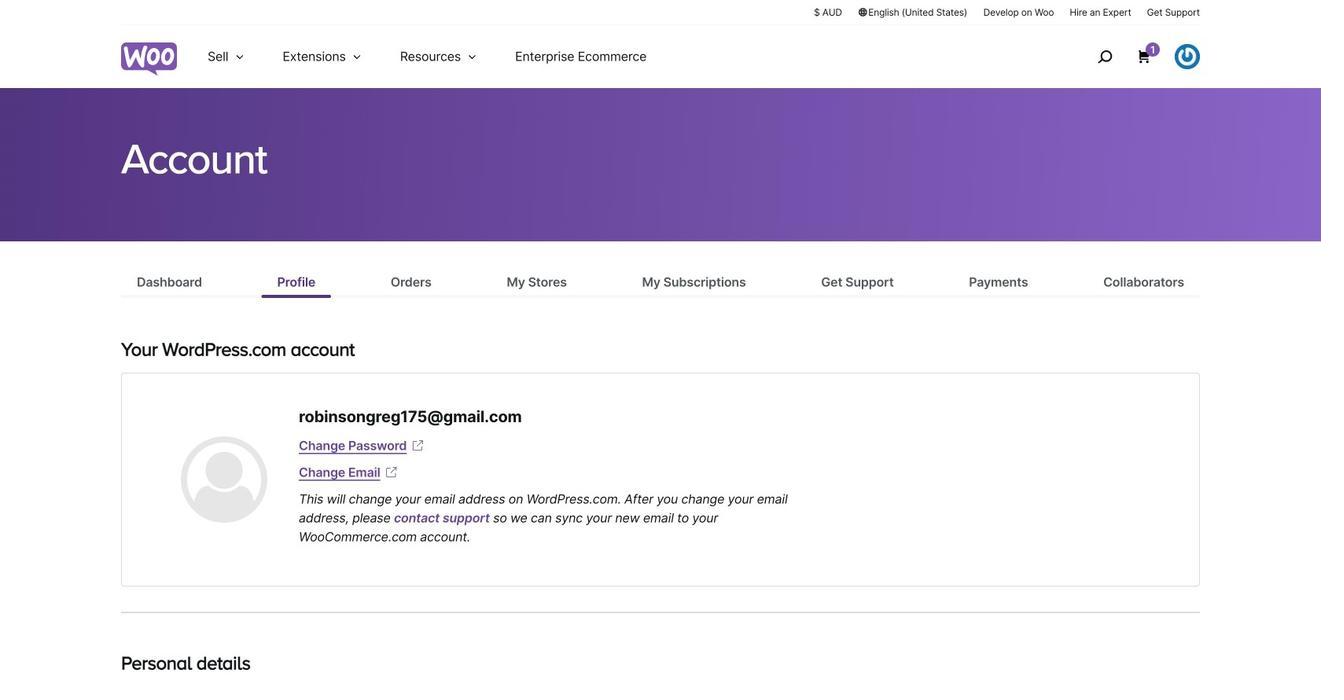 Task type: locate. For each thing, give the bounding box(es) containing it.
gravatar image image
[[181, 437, 268, 523]]

open account menu image
[[1176, 44, 1201, 69]]

search image
[[1093, 44, 1118, 69]]



Task type: describe. For each thing, give the bounding box(es) containing it.
external link image
[[384, 465, 399, 481]]

service navigation menu element
[[1065, 31, 1201, 82]]

external link image
[[410, 438, 426, 454]]



